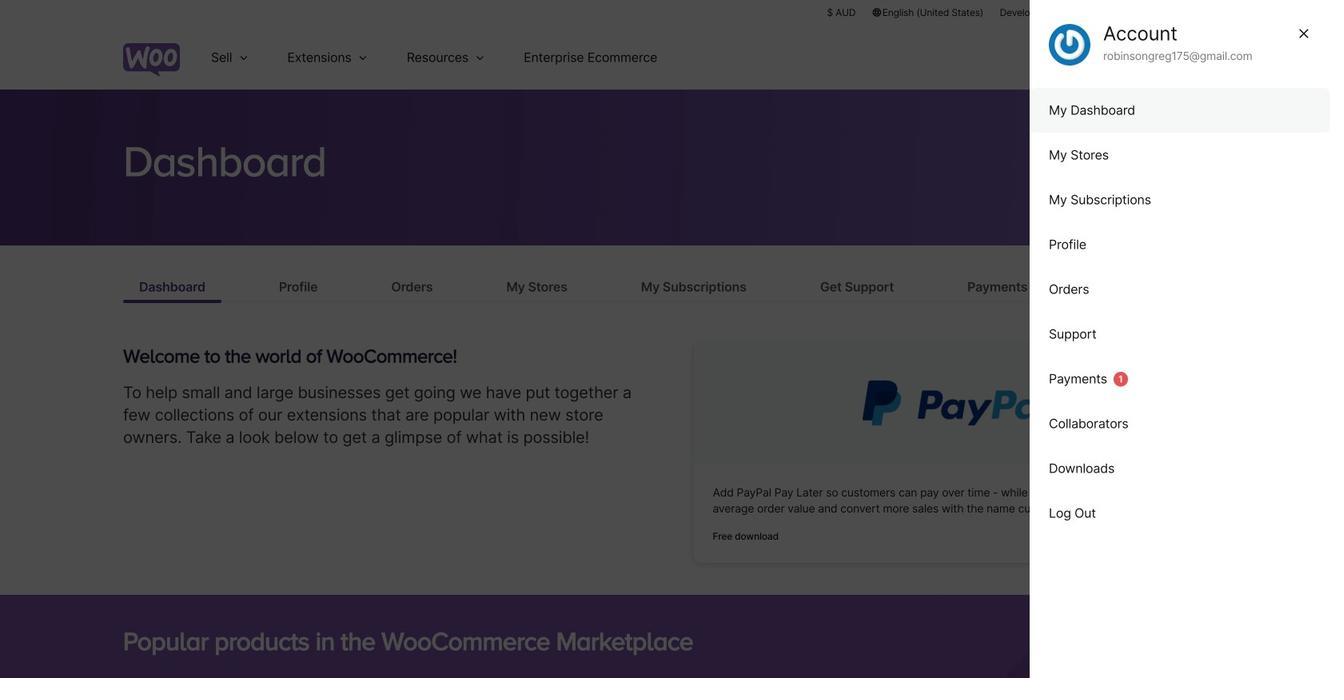 Task type: describe. For each thing, give the bounding box(es) containing it.
open account menu image
[[1195, 45, 1220, 70]]

close account menu image
[[1297, 24, 1311, 43]]



Task type: locate. For each thing, give the bounding box(es) containing it.
search image
[[1154, 45, 1179, 70]]

service navigation menu element
[[1125, 32, 1220, 84]]



Task type: vqa. For each thing, say whether or not it's contained in the screenshot.
isle of paradise image
no



